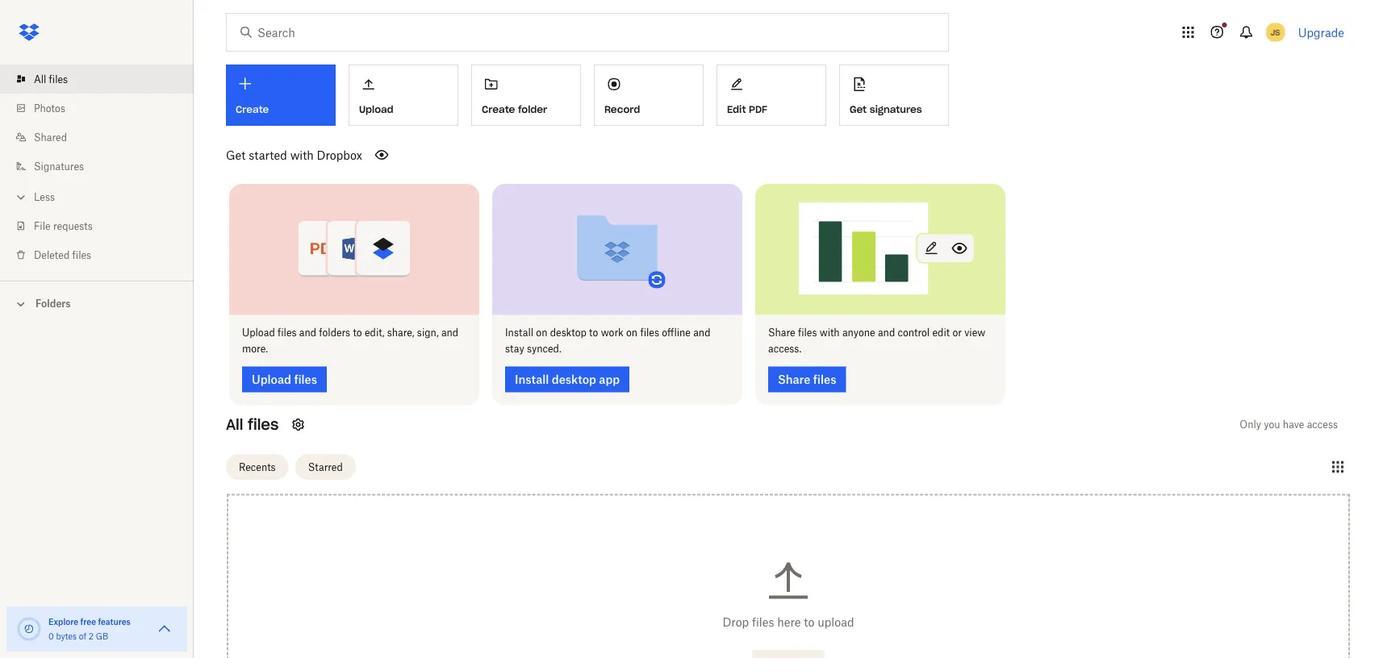Task type: locate. For each thing, give the bounding box(es) containing it.
0 vertical spatial upload
[[359, 103, 394, 116]]

all files
[[34, 73, 68, 85], [226, 416, 279, 434]]

2
[[89, 631, 94, 642]]

install on desktop to work on files offline and stay synced.
[[505, 327, 711, 355]]

install desktop app
[[515, 373, 620, 387]]

files inside upload files and folders to edit, share, sign, and more.
[[278, 327, 297, 339]]

create left folder
[[482, 103, 515, 116]]

requests
[[53, 220, 93, 232]]

desktop
[[550, 327, 587, 339], [552, 373, 596, 387]]

share up access.
[[768, 327, 795, 339]]

create button
[[226, 65, 336, 126]]

0 vertical spatial desktop
[[550, 327, 587, 339]]

1 vertical spatial desktop
[[552, 373, 596, 387]]

get
[[850, 103, 867, 116], [226, 148, 246, 162]]

all up recents
[[226, 416, 243, 434]]

0 vertical spatial get
[[850, 103, 867, 116]]

to
[[353, 327, 362, 339], [589, 327, 598, 339], [804, 615, 815, 629]]

files left offline
[[640, 327, 659, 339]]

1 vertical spatial get
[[226, 148, 246, 162]]

list containing all files
[[0, 55, 194, 281]]

only you have access
[[1240, 419, 1338, 431]]

bytes
[[56, 631, 77, 642]]

create for create
[[236, 103, 269, 116]]

with
[[290, 148, 314, 162], [820, 327, 840, 339]]

1 vertical spatial share
[[778, 373, 811, 387]]

on
[[536, 327, 547, 339], [626, 327, 638, 339]]

to for drop files here to upload
[[804, 615, 815, 629]]

2 on from the left
[[626, 327, 638, 339]]

files inside install on desktop to work on files offline and stay synced.
[[640, 327, 659, 339]]

desktop inside install on desktop to work on files offline and stay synced.
[[550, 327, 587, 339]]

starred
[[308, 461, 343, 473]]

edit
[[932, 327, 950, 339]]

quota usage element
[[16, 617, 42, 642]]

share
[[768, 327, 795, 339], [778, 373, 811, 387]]

files up folder settings icon at bottom left
[[294, 373, 317, 387]]

all files up recents
[[226, 416, 279, 434]]

upload for upload files and folders to edit, share, sign, and more.
[[242, 327, 275, 339]]

files inside 'button'
[[813, 373, 836, 387]]

0 vertical spatial install
[[505, 327, 533, 339]]

folder
[[518, 103, 547, 116]]

deleted files link
[[13, 240, 194, 270]]

with left anyone on the right
[[820, 327, 840, 339]]

0 vertical spatial all files
[[34, 73, 68, 85]]

upload for upload
[[359, 103, 394, 116]]

1 vertical spatial upload
[[242, 327, 275, 339]]

and left "folders"
[[299, 327, 316, 339]]

on right work
[[626, 327, 638, 339]]

0 vertical spatial all
[[34, 73, 46, 85]]

upload files button
[[242, 367, 327, 393]]

get inside button
[[850, 103, 867, 116]]

share inside 'share files with anyone and control edit or view access.'
[[768, 327, 795, 339]]

0 horizontal spatial all
[[34, 73, 46, 85]]

desktop up the synced.
[[550, 327, 587, 339]]

to for install on desktop to work on files offline and stay synced.
[[589, 327, 598, 339]]

1 vertical spatial install
[[515, 373, 549, 387]]

and left control
[[878, 327, 895, 339]]

files down 'share files with anyone and control edit or view access.' on the right of the page
[[813, 373, 836, 387]]

upload inside upload files and folders to edit, share, sign, and more.
[[242, 327, 275, 339]]

upload inside "upload files" button
[[252, 373, 291, 387]]

stay
[[505, 343, 524, 355]]

1 vertical spatial with
[[820, 327, 840, 339]]

1 horizontal spatial with
[[820, 327, 840, 339]]

all files inside all files link
[[34, 73, 68, 85]]

only
[[1240, 419, 1261, 431]]

0 vertical spatial with
[[290, 148, 314, 162]]

upload button
[[349, 65, 458, 126]]

files up access.
[[798, 327, 817, 339]]

3 and from the left
[[693, 327, 711, 339]]

1 horizontal spatial all files
[[226, 416, 279, 434]]

2 horizontal spatial to
[[804, 615, 815, 629]]

upload for upload files
[[252, 373, 291, 387]]

upload inside dropdown button
[[359, 103, 394, 116]]

install
[[505, 327, 533, 339], [515, 373, 549, 387]]

upload down the more.
[[252, 373, 291, 387]]

signatures
[[34, 160, 84, 172]]

get signatures
[[850, 103, 922, 116]]

more.
[[242, 343, 268, 355]]

upgrade link
[[1298, 25, 1344, 39]]

all
[[34, 73, 46, 85], [226, 416, 243, 434]]

create for create folder
[[482, 103, 515, 116]]

and right offline
[[693, 327, 711, 339]]

install inside install on desktop to work on files offline and stay synced.
[[505, 327, 533, 339]]

file requests link
[[13, 211, 194, 240]]

and inside install on desktop to work on files offline and stay synced.
[[693, 327, 711, 339]]

to left work
[[589, 327, 598, 339]]

install for install on desktop to work on files offline and stay synced.
[[505, 327, 533, 339]]

share inside 'button'
[[778, 373, 811, 387]]

0 horizontal spatial create
[[236, 103, 269, 116]]

and
[[299, 327, 316, 339], [441, 327, 459, 339], [693, 327, 711, 339], [878, 327, 895, 339]]

install up stay at the bottom of the page
[[505, 327, 533, 339]]

edit pdf button
[[717, 65, 826, 126]]

1 vertical spatial all files
[[226, 416, 279, 434]]

1 on from the left
[[536, 327, 547, 339]]

explore
[[48, 617, 78, 627]]

on up the synced.
[[536, 327, 547, 339]]

dropbox image
[[13, 16, 45, 48]]

with right started in the left of the page
[[290, 148, 314, 162]]

and right sign,
[[441, 327, 459, 339]]

folder settings image
[[288, 415, 308, 435]]

app
[[599, 373, 620, 387]]

all up photos at the top left of the page
[[34, 73, 46, 85]]

less
[[34, 191, 55, 203]]

recents button
[[226, 454, 289, 480]]

get for get signatures
[[850, 103, 867, 116]]

edit pdf
[[727, 103, 767, 116]]

files
[[49, 73, 68, 85], [72, 249, 91, 261], [278, 327, 297, 339], [640, 327, 659, 339], [798, 327, 817, 339], [294, 373, 317, 387], [813, 373, 836, 387], [248, 416, 279, 434], [752, 615, 774, 629]]

1 horizontal spatial on
[[626, 327, 638, 339]]

0 horizontal spatial all files
[[34, 73, 68, 85]]

1 vertical spatial all
[[226, 416, 243, 434]]

share down access.
[[778, 373, 811, 387]]

access
[[1307, 419, 1338, 431]]

create up started in the left of the page
[[236, 103, 269, 116]]

1 horizontal spatial get
[[850, 103, 867, 116]]

1 horizontal spatial create
[[482, 103, 515, 116]]

0 horizontal spatial with
[[290, 148, 314, 162]]

view
[[964, 327, 986, 339]]

drop files here to upload
[[723, 615, 854, 629]]

desktop inside button
[[552, 373, 596, 387]]

upload
[[359, 103, 394, 116], [242, 327, 275, 339], [252, 373, 291, 387]]

to left edit,
[[353, 327, 362, 339]]

with inside 'share files with anyone and control edit or view access.'
[[820, 327, 840, 339]]

install for install desktop app
[[515, 373, 549, 387]]

photos link
[[13, 94, 194, 123]]

to inside install on desktop to work on files offline and stay synced.
[[589, 327, 598, 339]]

1 horizontal spatial all
[[226, 416, 243, 434]]

2 and from the left
[[441, 327, 459, 339]]

get signatures button
[[839, 65, 949, 126]]

create inside create dropdown button
[[236, 103, 269, 116]]

all files up photos at the top left of the page
[[34, 73, 68, 85]]

2 vertical spatial upload
[[252, 373, 291, 387]]

create
[[482, 103, 515, 116], [236, 103, 269, 116]]

0 vertical spatial share
[[768, 327, 795, 339]]

with for files
[[820, 327, 840, 339]]

share files
[[778, 373, 836, 387]]

upload up dropbox in the top left of the page
[[359, 103, 394, 116]]

list
[[0, 55, 194, 281]]

get left signatures
[[850, 103, 867, 116]]

4 and from the left
[[878, 327, 895, 339]]

files up "upload files" button
[[278, 327, 297, 339]]

1 horizontal spatial to
[[589, 327, 598, 339]]

to right here
[[804, 615, 815, 629]]

create inside create folder button
[[482, 103, 515, 116]]

deleted files
[[34, 249, 91, 261]]

install inside button
[[515, 373, 549, 387]]

js button
[[1263, 19, 1289, 45]]

upload up the more.
[[242, 327, 275, 339]]

with for started
[[290, 148, 314, 162]]

install down the synced.
[[515, 373, 549, 387]]

get left started in the left of the page
[[226, 148, 246, 162]]

files inside 'share files with anyone and control edit or view access.'
[[798, 327, 817, 339]]

js
[[1271, 27, 1280, 37]]

upgrade
[[1298, 25, 1344, 39]]

0 horizontal spatial on
[[536, 327, 547, 339]]

edit
[[727, 103, 746, 116]]

folders
[[36, 298, 71, 310]]

offline
[[662, 327, 691, 339]]

0 horizontal spatial get
[[226, 148, 246, 162]]

here
[[777, 615, 801, 629]]

files up photos at the top left of the page
[[49, 73, 68, 85]]

desktop left app at the left
[[552, 373, 596, 387]]

0 horizontal spatial to
[[353, 327, 362, 339]]



Task type: describe. For each thing, give the bounding box(es) containing it.
anyone
[[842, 327, 875, 339]]

files inside button
[[294, 373, 317, 387]]

record button
[[594, 65, 704, 126]]

started
[[249, 148, 287, 162]]

files inside list item
[[49, 73, 68, 85]]

have
[[1283, 419, 1304, 431]]

free
[[80, 617, 96, 627]]

of
[[79, 631, 86, 642]]

create folder button
[[471, 65, 581, 126]]

starred button
[[295, 454, 356, 480]]

access.
[[768, 343, 802, 355]]

file requests
[[34, 220, 93, 232]]

deleted
[[34, 249, 70, 261]]

Search in folder "Dropbox" text field
[[257, 23, 915, 41]]

share files button
[[768, 367, 846, 393]]

share files with anyone and control edit or view access.
[[768, 327, 986, 355]]

recents
[[239, 461, 276, 473]]

record
[[604, 103, 640, 116]]

less image
[[13, 189, 29, 205]]

pdf
[[749, 103, 767, 116]]

and inside 'share files with anyone and control edit or view access.'
[[878, 327, 895, 339]]

0
[[48, 631, 54, 642]]

synced.
[[527, 343, 562, 355]]

edit,
[[365, 327, 385, 339]]

folders button
[[0, 291, 194, 315]]

control
[[898, 327, 930, 339]]

all inside all files link
[[34, 73, 46, 85]]

all files link
[[13, 65, 194, 94]]

files right the deleted
[[72, 249, 91, 261]]

all files list item
[[0, 65, 194, 94]]

install desktop app button
[[505, 367, 630, 393]]

get started with dropbox
[[226, 148, 362, 162]]

upload
[[818, 615, 854, 629]]

share for share files
[[778, 373, 811, 387]]

dropbox
[[317, 148, 362, 162]]

file
[[34, 220, 51, 232]]

to inside upload files and folders to edit, share, sign, and more.
[[353, 327, 362, 339]]

signatures link
[[13, 152, 194, 181]]

photos
[[34, 102, 65, 114]]

drop
[[723, 615, 749, 629]]

sign,
[[417, 327, 439, 339]]

gb
[[96, 631, 108, 642]]

shared link
[[13, 123, 194, 152]]

you
[[1264, 419, 1280, 431]]

folders
[[319, 327, 350, 339]]

explore free features 0 bytes of 2 gb
[[48, 617, 131, 642]]

upload files
[[252, 373, 317, 387]]

get for get started with dropbox
[[226, 148, 246, 162]]

files left folder settings icon at bottom left
[[248, 416, 279, 434]]

1 and from the left
[[299, 327, 316, 339]]

features
[[98, 617, 131, 627]]

share,
[[387, 327, 414, 339]]

create folder
[[482, 103, 547, 116]]

share for share files with anyone and control edit or view access.
[[768, 327, 795, 339]]

shared
[[34, 131, 67, 143]]

signatures
[[870, 103, 922, 116]]

upload files and folders to edit, share, sign, and more.
[[242, 327, 459, 355]]

or
[[953, 327, 962, 339]]

files left here
[[752, 615, 774, 629]]

work
[[601, 327, 624, 339]]



Task type: vqa. For each thing, say whether or not it's contained in the screenshot.
the Get inside Get signatures button
yes



